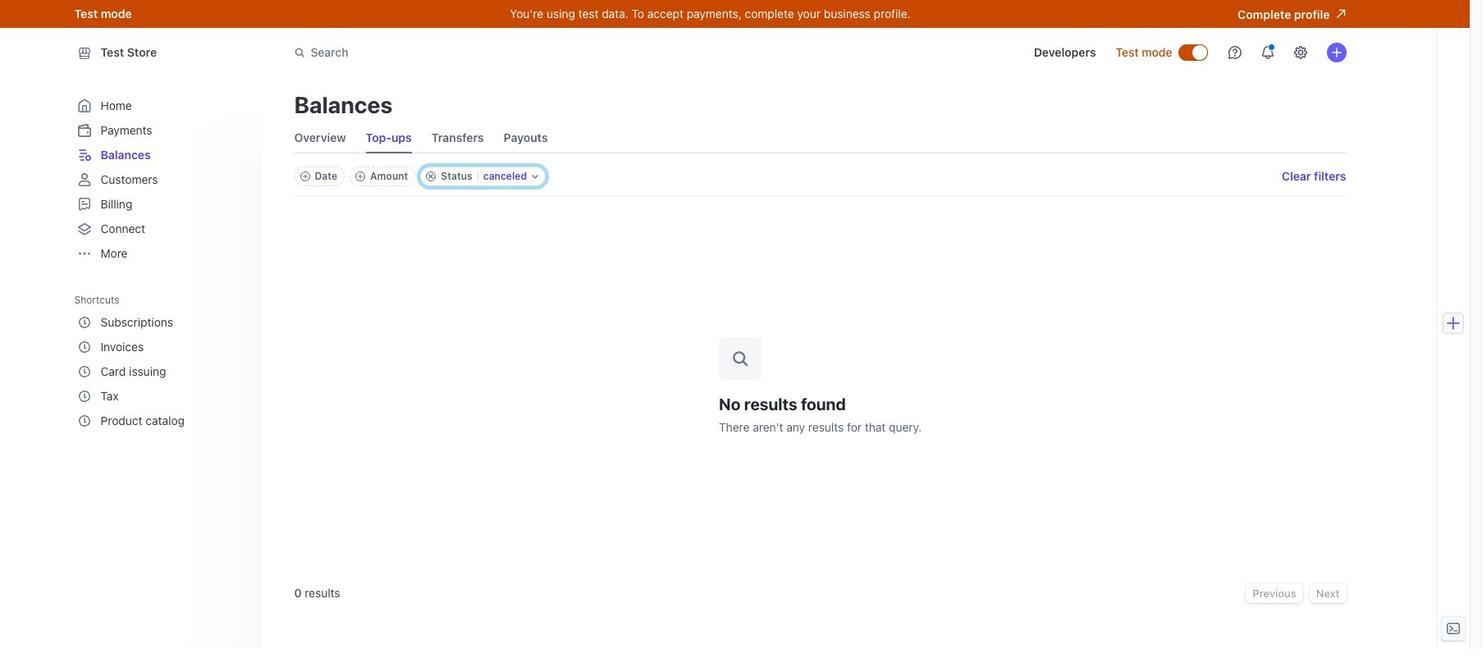 Task type: describe. For each thing, give the bounding box(es) containing it.
manage shortcuts image
[[232, 295, 242, 304]]

help image
[[1228, 46, 1241, 59]]

2 shortcuts element from the top
[[74, 310, 245, 433]]

remove status image
[[426, 172, 436, 181]]

Search text field
[[284, 37, 747, 68]]

1 shortcuts element from the top
[[74, 288, 248, 433]]



Task type: locate. For each thing, give the bounding box(es) containing it.
settings image
[[1294, 46, 1307, 59]]

notifications image
[[1261, 46, 1274, 59]]

core navigation links element
[[74, 94, 245, 266]]

None search field
[[284, 37, 747, 68]]

edit status image
[[532, 173, 538, 180]]

tab list
[[294, 123, 548, 153]]

add date image
[[300, 172, 310, 181]]

shortcuts element
[[74, 288, 248, 433], [74, 310, 245, 433]]

add amount image
[[355, 172, 365, 181]]

Test mode checkbox
[[1179, 45, 1207, 60]]

toolbar
[[294, 167, 546, 186]]



Task type: vqa. For each thing, say whether or not it's contained in the screenshot.
Repeat
no



